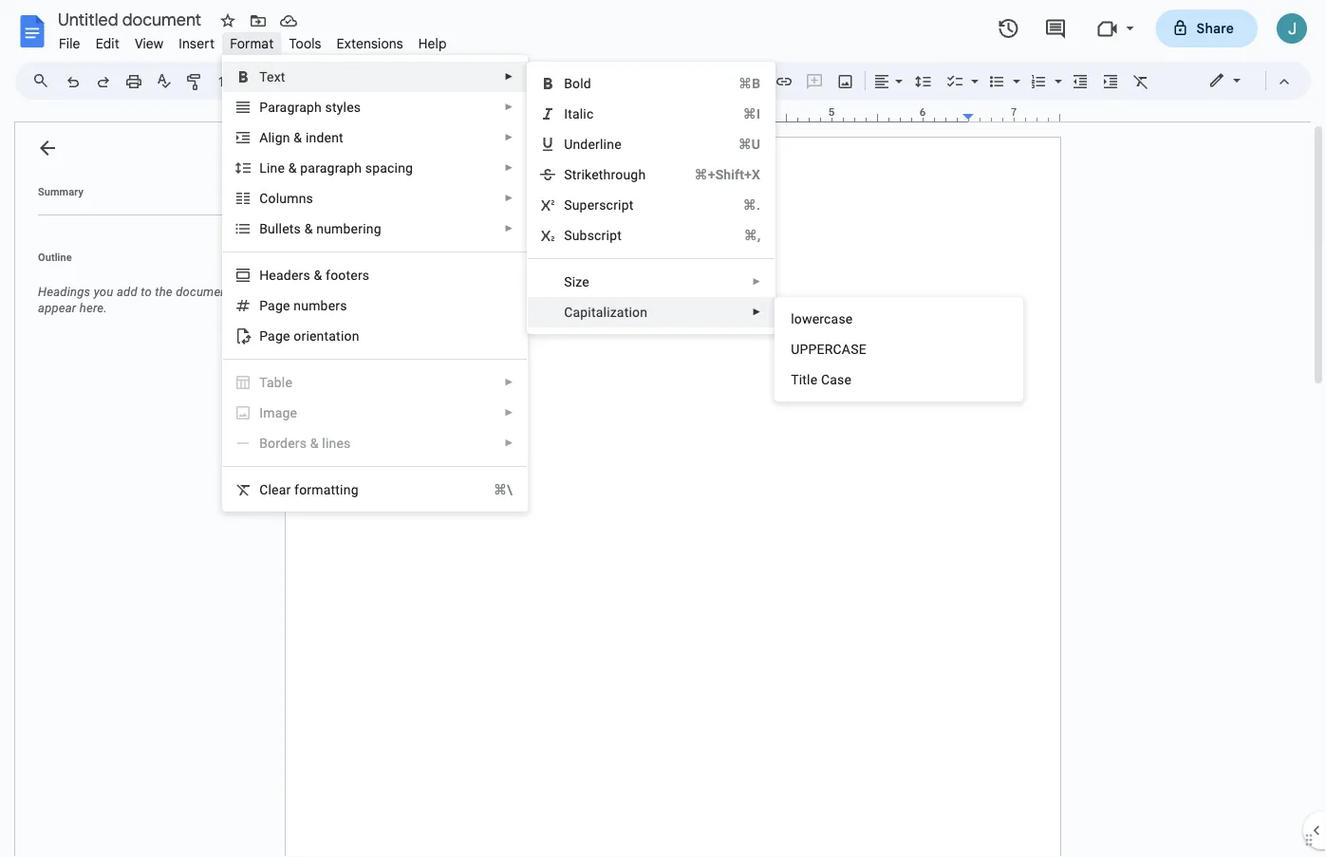 Task type: vqa. For each thing, say whether or not it's contained in the screenshot.


Task type: describe. For each thing, give the bounding box(es) containing it.
page n u mbers
[[259, 298, 347, 313]]

page for page n u mbers
[[259, 298, 290, 313]]

b
[[564, 76, 573, 91]]

headings
[[38, 285, 91, 299]]

format menu item
[[222, 32, 282, 55]]

► for borders & lines q "element"
[[505, 438, 514, 449]]

t
[[791, 372, 800, 388]]

edit menu item
[[88, 32, 127, 55]]

⌘+shift+x element
[[672, 165, 761, 184]]

t itle case
[[791, 372, 852, 388]]

⌘b
[[739, 76, 761, 91]]

case
[[822, 372, 852, 388]]

title case t element
[[791, 372, 858, 388]]

application containing share
[[0, 0, 1327, 858]]

s for n
[[306, 190, 313, 206]]

bulle
[[259, 221, 290, 237]]

edit
[[96, 35, 120, 52]]

bold b element
[[564, 76, 597, 91]]

aragraph
[[268, 99, 322, 115]]

talic
[[568, 106, 594, 122]]

stri k ethrough
[[564, 167, 646, 182]]

⌘u element
[[716, 135, 761, 154]]

Star checkbox
[[215, 8, 241, 34]]

c
[[259, 482, 268, 498]]

► for bullets & numbering t element on the left top of page
[[505, 223, 514, 234]]

page numbers u element
[[259, 298, 353, 313]]

capitalization
[[564, 304, 648, 320]]

► for columns n element
[[505, 193, 514, 204]]

numbered list menu image
[[1051, 68, 1063, 75]]

⌘,
[[744, 227, 761, 243]]

outline heading
[[15, 250, 274, 276]]

spacing
[[365, 160, 413, 176]]

borders & lines menu item
[[235, 434, 514, 453]]

& for ine
[[288, 160, 297, 176]]

file
[[59, 35, 80, 52]]

l
[[259, 160, 267, 176]]

appear
[[38, 301, 76, 315]]

table
[[259, 375, 293, 390]]

& for lign
[[294, 130, 302, 145]]

a lign & indent
[[259, 130, 344, 145]]

mode and view toolbar
[[1195, 62, 1300, 100]]

⌘u
[[739, 136, 761, 152]]

lowercase l element
[[791, 311, 859, 327]]

align & indent a element
[[259, 130, 349, 145]]

subsc
[[564, 227, 602, 243]]

menu containing b
[[527, 62, 776, 334]]

⌘+shift+x
[[695, 167, 761, 182]]

summary
[[38, 186, 83, 198]]

bulle t s & numbering
[[259, 221, 382, 237]]

extensions menu item
[[329, 32, 411, 55]]

colum
[[259, 190, 299, 206]]

age
[[275, 405, 297, 421]]

page for page orientation
[[259, 328, 290, 344]]

insert
[[179, 35, 215, 52]]

uppercase u element
[[791, 341, 873, 357]]

► for line & paragraph spacing l element on the left of the page
[[505, 162, 514, 173]]

right margin image
[[964, 107, 1060, 122]]

share
[[1197, 20, 1235, 37]]

ipt
[[607, 227, 622, 243]]

image m element
[[259, 405, 303, 421]]

ine
[[267, 160, 285, 176]]

► for "align & indent a" element
[[505, 132, 514, 143]]

main toolbar
[[56, 0, 1157, 737]]

l ine & paragraph spacing
[[259, 160, 413, 176]]

to
[[141, 285, 152, 299]]

share button
[[1156, 9, 1259, 47]]

format
[[230, 35, 274, 52]]

s
[[564, 197, 572, 213]]

subsc r ipt
[[564, 227, 622, 243]]

extensions
[[337, 35, 403, 52]]

ppercase
[[800, 341, 867, 357]]

k
[[585, 167, 592, 182]]

Zoom field
[[211, 67, 282, 96]]

numbering
[[317, 221, 382, 237]]

colum n s
[[259, 190, 313, 206]]

► for image m element
[[505, 407, 514, 418]]

menu containing text
[[222, 55, 528, 512]]

old
[[573, 76, 592, 91]]

u
[[301, 298, 309, 313]]

& right t
[[305, 221, 313, 237]]

file menu item
[[51, 32, 88, 55]]

line & paragraph spacing image
[[913, 67, 935, 94]]

tools menu item
[[282, 32, 329, 55]]

h
[[259, 267, 269, 283]]

borders & lines
[[259, 436, 351, 451]]

underline u element
[[564, 136, 628, 152]]

u nderline
[[564, 136, 622, 152]]

eaders
[[269, 267, 310, 283]]

table menu item
[[235, 373, 514, 392]]

add
[[117, 285, 138, 299]]

lign
[[268, 130, 290, 145]]

columns n element
[[259, 190, 319, 206]]



Task type: locate. For each thing, give the bounding box(es) containing it.
itle
[[800, 372, 818, 388]]

Zoom text field
[[214, 68, 259, 95]]

s right bulle
[[294, 221, 301, 237]]

nderline
[[573, 136, 622, 152]]

insert image image
[[835, 67, 857, 94]]

1 horizontal spatial s
[[306, 190, 313, 206]]

n
[[299, 190, 306, 206], [294, 298, 301, 313]]

⌘\
[[494, 482, 513, 498]]

► for paragraph styles p element
[[505, 102, 514, 113]]

h eaders & footers
[[259, 267, 370, 283]]

mbers
[[309, 298, 347, 313]]

menu bar
[[51, 25, 455, 56]]

► for text s element at the top of the page
[[505, 71, 514, 82]]

paragraph
[[300, 160, 362, 176]]

will
[[235, 285, 254, 299]]

► for table 2 element
[[505, 377, 514, 388]]

⌘backslash element
[[471, 481, 513, 500]]

0 vertical spatial i
[[564, 106, 568, 122]]

page left 'u'
[[259, 298, 290, 313]]

menu
[[222, 55, 528, 512], [527, 62, 776, 334], [775, 297, 1024, 402]]

stri
[[564, 167, 585, 182]]

headings you add to the document will appear here.
[[38, 285, 254, 315]]

here.
[[80, 301, 107, 315]]

help menu item
[[411, 32, 455, 55]]

menu containing l
[[775, 297, 1024, 402]]

& right the eaders
[[314, 267, 322, 283]]

menu bar inside the menu bar banner
[[51, 25, 455, 56]]

& right lign
[[294, 130, 302, 145]]

► inside "borders & lines" menu item
[[505, 438, 514, 449]]

l
[[791, 311, 795, 327]]

menu item inside menu
[[235, 404, 514, 423]]

document outline element
[[15, 123, 274, 858]]

2 page from the top
[[259, 328, 290, 344]]

ethrough
[[592, 167, 646, 182]]

size o element
[[564, 274, 595, 290]]

paragraph styles p element
[[259, 99, 367, 115]]

⌘i
[[744, 106, 761, 122]]

indent
[[306, 130, 344, 145]]

line & paragraph spacing l element
[[259, 160, 419, 176]]

p
[[259, 99, 268, 115]]

left margin image
[[286, 107, 382, 122]]

1 vertical spatial n
[[294, 298, 301, 313]]

i down b at the left of the page
[[564, 106, 568, 122]]

u up t
[[791, 341, 800, 357]]

menu item
[[235, 404, 514, 423]]

1 vertical spatial s
[[294, 221, 301, 237]]

u for nderline
[[564, 136, 573, 152]]

owercase
[[795, 311, 853, 327]]

insert menu item
[[171, 32, 222, 55]]

0 horizontal spatial s
[[294, 221, 301, 237]]

superscript s element
[[564, 197, 640, 213]]

the
[[155, 285, 173, 299]]

r
[[602, 227, 607, 243]]

i talic
[[564, 106, 594, 122]]

i m age
[[259, 405, 297, 421]]

page
[[259, 298, 290, 313], [259, 328, 290, 344]]

s right colum
[[306, 190, 313, 206]]

lear
[[268, 482, 291, 498]]

Menus field
[[24, 67, 66, 94]]

subscript r element
[[564, 227, 628, 243]]

document
[[176, 285, 232, 299]]

►
[[505, 71, 514, 82], [505, 102, 514, 113], [505, 132, 514, 143], [505, 162, 514, 173], [505, 193, 514, 204], [505, 223, 514, 234], [753, 276, 762, 287], [753, 307, 762, 318], [505, 377, 514, 388], [505, 407, 514, 418], [505, 438, 514, 449]]

s for t
[[294, 221, 301, 237]]

t
[[290, 221, 294, 237]]

s
[[306, 190, 313, 206], [294, 221, 301, 237]]

n for u
[[294, 298, 301, 313]]

Rename text field
[[51, 8, 213, 30]]

orientation
[[294, 328, 360, 344]]

1 vertical spatial u
[[791, 341, 800, 357]]

0 vertical spatial u
[[564, 136, 573, 152]]

u up stri
[[564, 136, 573, 152]]

i for talic
[[564, 106, 568, 122]]

view menu item
[[127, 32, 171, 55]]

0 vertical spatial s
[[306, 190, 313, 206]]

bulleted list menu image
[[1009, 68, 1021, 75]]

& inside menu item
[[310, 436, 319, 451]]

clear formatting c element
[[259, 482, 364, 498]]

s uperscript
[[564, 197, 634, 213]]

b old
[[564, 76, 592, 91]]

a
[[259, 130, 268, 145]]

1 vertical spatial i
[[259, 405, 263, 421]]

strikethrough k element
[[564, 167, 652, 182]]

1 page from the top
[[259, 298, 290, 313]]

formatting
[[295, 482, 359, 498]]

table 2 element
[[259, 375, 298, 390]]

headers & footers h element
[[259, 267, 375, 283]]

i inside menu item
[[259, 405, 263, 421]]

⌘comma element
[[722, 226, 761, 245]]

n up the bulle t s & numbering
[[299, 190, 306, 206]]

⌘.
[[744, 197, 761, 213]]

n left the "mbers"
[[294, 298, 301, 313]]

footers
[[326, 267, 370, 283]]

p aragraph styles
[[259, 99, 361, 115]]

lines
[[322, 436, 351, 451]]

you
[[94, 285, 114, 299]]

& right ine
[[288, 160, 297, 176]]

page down page n u mbers
[[259, 328, 290, 344]]

checklist menu image
[[967, 68, 979, 75]]

text
[[259, 69, 285, 85]]

bullets & numbering t element
[[259, 221, 387, 237]]

u for ppercase
[[791, 341, 800, 357]]

size
[[564, 274, 590, 290]]

menu bar containing file
[[51, 25, 455, 56]]

page orientation
[[259, 328, 360, 344]]

view
[[135, 35, 164, 52]]

0 vertical spatial n
[[299, 190, 306, 206]]

u ppercase
[[791, 341, 867, 357]]

l owercase
[[791, 311, 853, 327]]

borders & lines q element
[[259, 436, 357, 451]]

0 horizontal spatial u
[[564, 136, 573, 152]]

italic i element
[[564, 106, 600, 122]]

⌘b element
[[716, 74, 761, 93]]

menu item containing i
[[235, 404, 514, 423]]

summary heading
[[38, 184, 83, 199]]

text s element
[[259, 69, 291, 85]]

styles
[[325, 99, 361, 115]]

0 vertical spatial page
[[259, 298, 290, 313]]

menu bar banner
[[0, 0, 1327, 858]]

capitalization 1 element
[[564, 304, 654, 320]]

application
[[0, 0, 1327, 858]]

1 horizontal spatial u
[[791, 341, 800, 357]]

c lear formatting
[[259, 482, 359, 498]]

page orientation 3 element
[[259, 328, 365, 344]]

&
[[294, 130, 302, 145], [288, 160, 297, 176], [305, 221, 313, 237], [314, 267, 322, 283], [310, 436, 319, 451]]

& left lines
[[310, 436, 319, 451]]

borders
[[259, 436, 307, 451]]

i
[[564, 106, 568, 122], [259, 405, 263, 421]]

uperscript
[[572, 197, 634, 213]]

1 vertical spatial page
[[259, 328, 290, 344]]

0 horizontal spatial i
[[259, 405, 263, 421]]

⌘period element
[[721, 196, 761, 215]]

⌘i element
[[721, 104, 761, 123]]

outline
[[38, 251, 72, 263]]

i for m
[[259, 405, 263, 421]]

tools
[[289, 35, 322, 52]]

m
[[263, 405, 275, 421]]

n for s
[[299, 190, 306, 206]]

& for eaders
[[314, 267, 322, 283]]

i left age on the top left of page
[[259, 405, 263, 421]]

► inside table menu item
[[505, 377, 514, 388]]

help
[[419, 35, 447, 52]]

1 horizontal spatial i
[[564, 106, 568, 122]]



